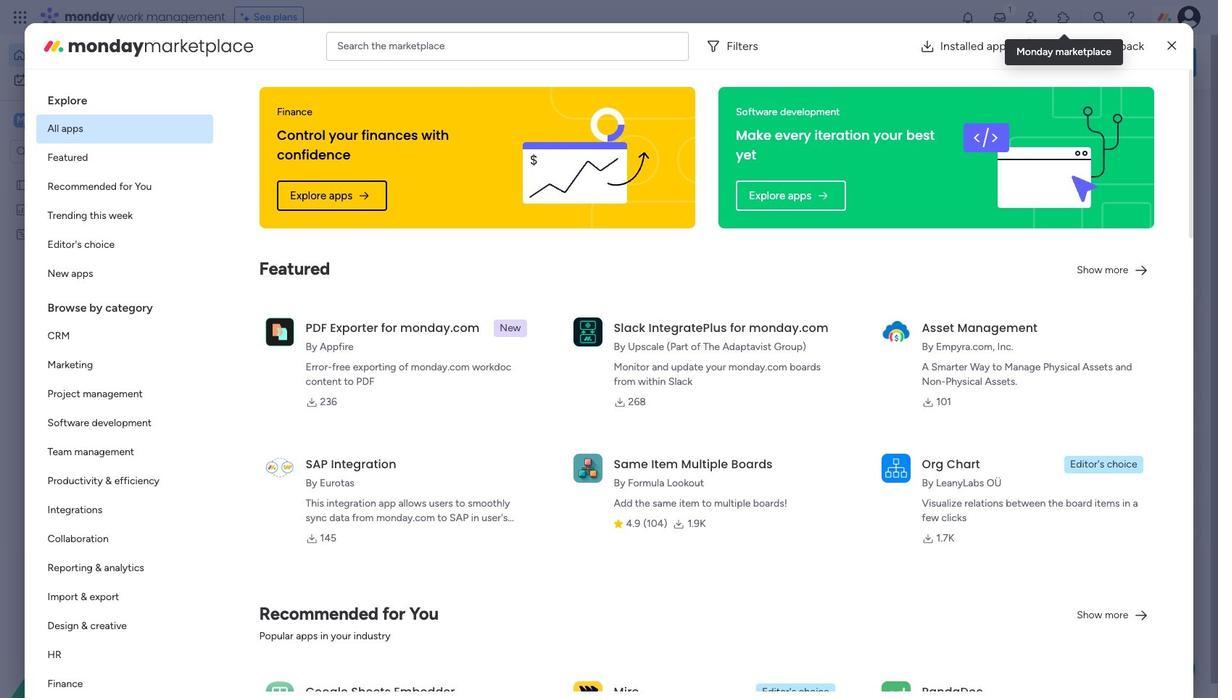 Task type: locate. For each thing, give the bounding box(es) containing it.
v2 bolt switch image
[[1104, 54, 1113, 70]]

public board image
[[15, 178, 29, 191], [242, 265, 258, 281]]

notifications image
[[961, 10, 976, 25]]

getting started element
[[979, 346, 1197, 404]]

0 horizontal spatial lottie animation element
[[0, 552, 185, 698]]

see plans image
[[241, 9, 254, 25]]

0 vertical spatial lottie animation image
[[569, 35, 976, 90]]

0 vertical spatial lottie animation element
[[569, 35, 976, 90]]

lottie animation image
[[569, 35, 976, 90], [0, 552, 185, 698]]

0 vertical spatial public board image
[[15, 178, 29, 191]]

1 horizontal spatial lottie animation image
[[569, 35, 976, 90]]

select product image
[[13, 10, 28, 25]]

lottie animation image for the rightmost lottie animation element
[[569, 35, 976, 90]]

update feed image
[[993, 10, 1007, 25]]

invite members image
[[1025, 10, 1039, 25]]

workspace image
[[14, 112, 28, 128], [248, 588, 283, 623]]

1 image
[[1004, 1, 1017, 17]]

dapulse x slim image
[[1168, 37, 1177, 55]]

0 horizontal spatial workspace image
[[14, 112, 28, 128]]

1 horizontal spatial workspace image
[[248, 588, 283, 623]]

0 horizontal spatial public board image
[[15, 178, 29, 191]]

contact sales element
[[979, 486, 1197, 544]]

lottie animation element
[[569, 35, 976, 90], [0, 552, 185, 698]]

1 horizontal spatial public board image
[[242, 265, 258, 281]]

1 vertical spatial heading
[[36, 289, 213, 322]]

1 vertical spatial lottie animation element
[[0, 552, 185, 698]]

0 vertical spatial heading
[[36, 81, 213, 115]]

1 horizontal spatial banner logo image
[[949, 87, 1138, 228]]

app logo image
[[265, 318, 294, 347], [573, 318, 602, 347], [882, 318, 911, 347], [265, 454, 294, 483], [573, 454, 602, 483], [882, 454, 911, 483]]

banner logo image
[[490, 87, 678, 228], [949, 87, 1138, 228]]

heading
[[36, 81, 213, 115], [36, 289, 213, 322]]

0 horizontal spatial banner logo image
[[490, 87, 678, 228]]

1 vertical spatial lottie animation image
[[0, 552, 185, 698]]

0 horizontal spatial lottie animation image
[[0, 552, 185, 698]]

component image
[[293, 609, 305, 622]]

public dashboard image
[[15, 202, 29, 216]]

option
[[9, 44, 176, 67], [9, 68, 176, 91], [36, 115, 213, 144], [36, 144, 213, 173], [0, 172, 185, 174], [36, 173, 213, 202], [36, 202, 213, 231], [36, 231, 213, 260], [36, 260, 213, 289], [36, 322, 213, 351], [36, 351, 213, 380], [36, 380, 213, 409], [36, 409, 213, 438], [36, 438, 213, 467], [36, 467, 213, 496], [36, 496, 213, 525], [36, 525, 213, 554], [36, 554, 213, 583], [36, 583, 213, 612], [36, 612, 213, 641], [36, 641, 213, 670], [36, 670, 213, 698]]

list box
[[36, 81, 213, 698], [0, 169, 185, 442]]

1 vertical spatial public board image
[[242, 265, 258, 281]]



Task type: describe. For each thing, give the bounding box(es) containing it.
0 vertical spatial workspace image
[[14, 112, 28, 128]]

lottie animation image for lottie animation element to the left
[[0, 552, 185, 698]]

1 vertical spatial workspace image
[[248, 588, 283, 623]]

monday marketplace image
[[42, 34, 65, 58]]

public board image inside quick search results list box
[[242, 265, 258, 281]]

2 banner logo image from the left
[[949, 87, 1138, 228]]

templates image image
[[992, 110, 1184, 210]]

quick search results list box
[[224, 136, 944, 328]]

1 banner logo image from the left
[[490, 87, 678, 228]]

help image
[[1124, 10, 1139, 25]]

jacob simon image
[[1178, 6, 1201, 29]]

Search in workspace field
[[30, 143, 121, 160]]

1 horizontal spatial lottie animation element
[[569, 35, 976, 90]]

1 heading from the top
[[36, 81, 213, 115]]

monday marketplace image
[[1057, 10, 1071, 25]]

search everything image
[[1092, 10, 1107, 25]]

workspace selection element
[[14, 112, 121, 131]]

v2 user feedback image
[[991, 54, 1002, 70]]

2 heading from the top
[[36, 289, 213, 322]]



Task type: vqa. For each thing, say whether or not it's contained in the screenshot.
the bottom Public board icon
no



